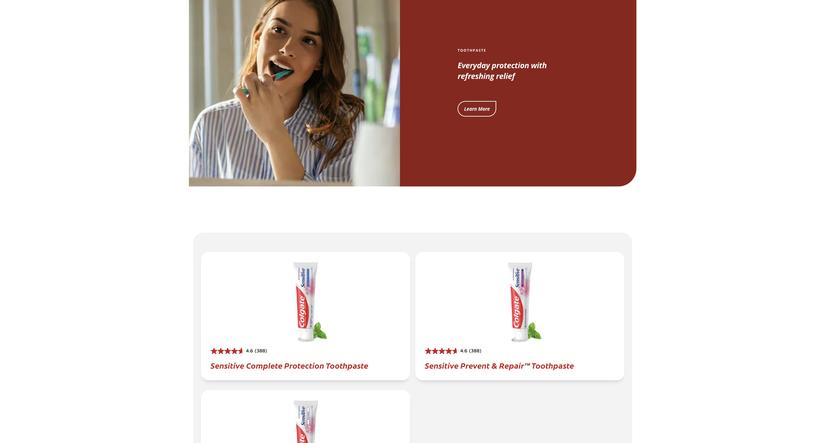 Task type: vqa. For each thing, say whether or not it's contained in the screenshot.
tooth inside NUMEROUS FACTORS CAN DETERMINE HOW TOOTH EXTRACTION AND TYPE OF ANESTHESIA WILL AFFECT YOUR BUDGET, SO YOUR DENTIST OR ORAL SURGEON WILL BE THERE TO EVALUATE YO...
no



Task type: describe. For each thing, give the bounding box(es) containing it.
2 horizontal spatial toothpaste
[[532, 361, 575, 371]]

refreshing
[[458, 71, 495, 81]]

sensitive complete protection toothpaste
[[211, 361, 369, 371]]

4.6 for prevent
[[461, 350, 468, 354]]

prevent
[[461, 361, 490, 371]]

everyday protection with refreshing relief
[[458, 60, 547, 81]]

learn more link
[[458, 101, 497, 117]]

protection
[[492, 60, 529, 71]]

everyday
[[458, 60, 490, 71]]

complete
[[246, 361, 283, 371]]

protection
[[285, 361, 325, 371]]

4.6 (388) for prevent
[[461, 350, 482, 354]]

(388) for prevent
[[469, 350, 482, 354]]

woman looking in the mirror brushing her teeth image
[[189, 0, 400, 187]]

sensitive for sensitive complete protection toothpaste
[[211, 361, 245, 371]]

4.6 for complete
[[246, 350, 253, 354]]

relief
[[496, 71, 515, 81]]



Task type: locate. For each thing, give the bounding box(es) containing it.
(388) up complete
[[255, 350, 267, 354]]

0 horizontal spatial (388)
[[255, 350, 267, 354]]

4.6 (388)
[[246, 350, 267, 354], [461, 350, 482, 354]]

repair™
[[500, 361, 530, 371]]

1 horizontal spatial (388)
[[469, 350, 482, 354]]

4.6 (388) for complete
[[246, 350, 267, 354]]

more
[[479, 106, 490, 112]]

4.6 up prevent
[[461, 350, 468, 354]]

&
[[492, 361, 498, 371]]

sensitive for sensitive prevent & repair™ toothpaste
[[425, 361, 459, 371]]

1 horizontal spatial 4.6
[[461, 350, 468, 354]]

2 (388) from the left
[[469, 350, 482, 354]]

4.6 (388) up prevent
[[461, 350, 482, 354]]

1 4.6 from the left
[[246, 350, 253, 354]]

1 sensitive from the left
[[211, 361, 245, 371]]

sensitive
[[211, 361, 245, 371], [425, 361, 459, 371]]

learn
[[465, 106, 477, 112]]

0 horizontal spatial 4.6
[[246, 350, 253, 354]]

1 horizontal spatial toothpaste
[[458, 48, 487, 53]]

with
[[531, 60, 547, 71]]

1 4.6 (388) from the left
[[246, 350, 267, 354]]

4.6 (388) up complete
[[246, 350, 267, 354]]

2 sensitive from the left
[[425, 361, 459, 371]]

1 horizontal spatial sensitive
[[425, 361, 459, 371]]

(388)
[[255, 350, 267, 354], [469, 350, 482, 354]]

4.6 up complete
[[246, 350, 253, 354]]

learn more
[[465, 106, 490, 112]]

(388) up prevent
[[469, 350, 482, 354]]

1 horizontal spatial 4.6 (388)
[[461, 350, 482, 354]]

2 4.6 (388) from the left
[[461, 350, 482, 354]]

sensitive prevent & repair™ toothpaste
[[425, 361, 575, 371]]

toothpaste
[[458, 48, 487, 53], [326, 361, 369, 371], [532, 361, 575, 371]]

(388) for complete
[[255, 350, 267, 354]]

0 horizontal spatial 4.6 (388)
[[246, 350, 267, 354]]

0 horizontal spatial toothpaste
[[326, 361, 369, 371]]

2 4.6 from the left
[[461, 350, 468, 354]]

4.6
[[246, 350, 253, 354], [461, 350, 468, 354]]

0 horizontal spatial sensitive
[[211, 361, 245, 371]]

1 (388) from the left
[[255, 350, 267, 354]]



